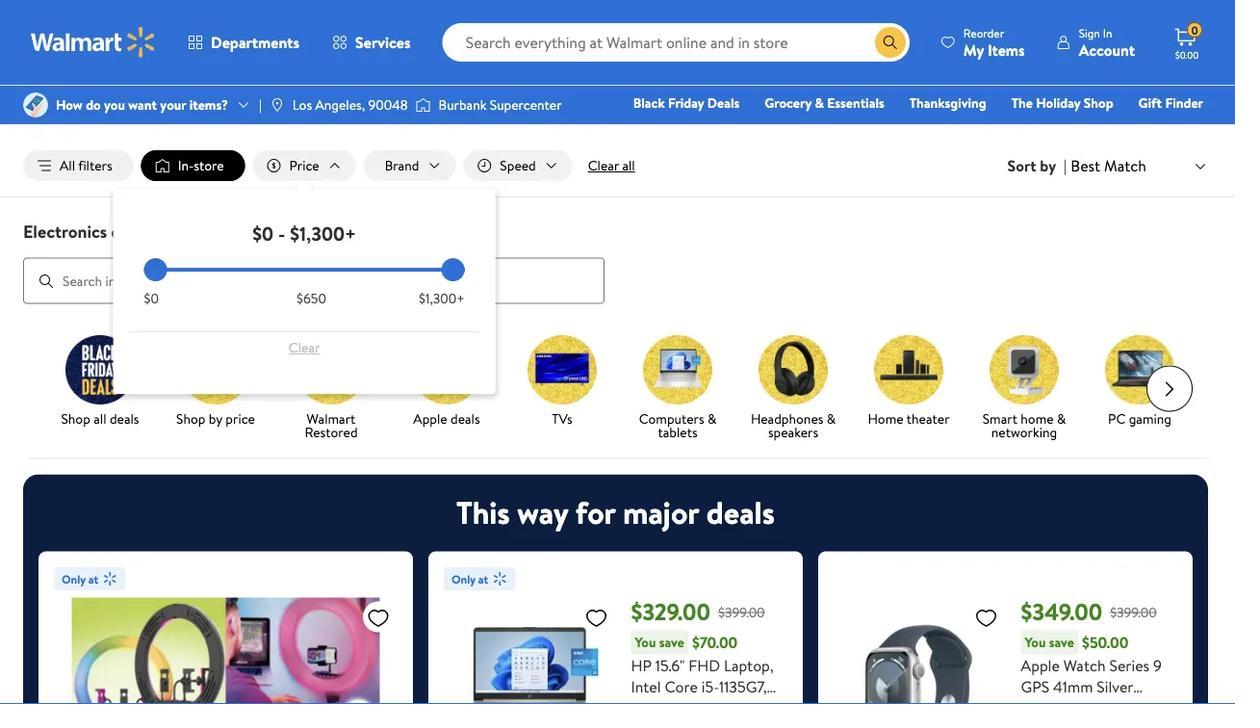 Task type: describe. For each thing, give the bounding box(es) containing it.
this
[[457, 491, 510, 534]]

deals right 'major'
[[707, 491, 775, 534]]

clear search field text image
[[852, 35, 868, 50]]

walmart restored
[[305, 409, 358, 441]]

departments button
[[171, 19, 316, 65]]

fhd
[[689, 655, 721, 676]]

$650
[[297, 289, 326, 308]]

one debit
[[1056, 120, 1121, 139]]

account
[[1079, 39, 1136, 60]]

it!
[[775, 11, 796, 43]]

smart home & networking
[[983, 409, 1067, 441]]

electronics inside gift finder electronics
[[684, 120, 750, 139]]

intel
[[631, 676, 661, 697]]

core
[[665, 676, 698, 697]]

only at group
[[54, 567, 398, 704]]

speed
[[500, 156, 536, 175]]

items
[[682, 59, 709, 75]]

while
[[473, 59, 501, 75]]

 image for los
[[270, 97, 285, 113]]

1 vertical spatial $1,300+
[[419, 289, 465, 308]]

Search in electronics deals search field
[[23, 258, 605, 304]]

not
[[735, 59, 752, 75]]

los angeles, 90048
[[293, 95, 408, 114]]

home theater
[[868, 409, 950, 428]]

burbank
[[439, 95, 487, 114]]

thanksgiving
[[910, 93, 987, 112]]

electronics link
[[675, 119, 758, 140]]

computers and tablets image
[[643, 335, 713, 404]]

sort by |
[[1008, 155, 1067, 176]]

black friday deals link
[[625, 92, 749, 113]]

for
[[576, 491, 616, 534]]

store
[[194, 156, 224, 175]]

deals inside search field
[[111, 219, 150, 243]]

$0 for $0
[[144, 289, 159, 308]]

$50.00
[[1083, 632, 1129, 653]]

search icon image
[[883, 35, 898, 50]]

& for headphones
[[827, 409, 836, 428]]

best
[[1071, 155, 1101, 176]]

apple deals image
[[412, 335, 482, 404]]

electronics inside electronics deals search field
[[23, 219, 107, 243]]

debit
[[1088, 120, 1121, 139]]

at for $329.00 group
[[478, 571, 489, 587]]

hp
[[631, 655, 652, 676]]

do
[[86, 95, 101, 114]]

walmart image
[[31, 27, 156, 58]]

$399.00 for $349.00
[[1111, 603, 1157, 622]]

all filters button
[[23, 150, 134, 181]]

savings.
[[480, 11, 559, 43]]

$329.00
[[631, 596, 711, 628]]

speakers
[[769, 422, 819, 441]]

shop inside "toy shop" link
[[797, 120, 827, 139]]

services
[[355, 32, 411, 53]]

apple deals
[[414, 409, 480, 428]]

sign in to add to favorites list, vivitar 18" led rgb ring light with tripod, phone holder usb charging ports, and wireless remote image
[[367, 605, 390, 630]]

grocery
[[765, 93, 812, 112]]

gift finder link
[[1130, 92, 1213, 113]]

epic savings. top gifts. don't miss it!
[[432, 11, 796, 43]]

tvs
[[552, 409, 573, 428]]

1135g7,
[[719, 676, 767, 697]]

 image for how
[[23, 92, 48, 118]]

home theater image
[[875, 335, 944, 404]]

you for $329.00
[[635, 633, 656, 652]]

you for $349.00
[[1025, 633, 1046, 652]]

how do you want your items?
[[56, 95, 228, 114]]

sign in to add to favorites list, hp 15.6" fhd laptop, intel core i5-1135g7, 8gb ram, 256gb ssd, silver, windows 11 home, 15-dy2795wm image
[[585, 605, 608, 630]]

shop by price link
[[166, 335, 266, 429]]

computers
[[639, 409, 705, 428]]

smart home and networking image
[[990, 335, 1059, 404]]

want
[[128, 95, 157, 114]]

$0 - $1,300+
[[252, 220, 356, 247]]

you save $70.00 hp 15.6" fhd laptop, intel core i5-1135g7, 8gb ram, 256gb ss
[[631, 632, 787, 704]]

services button
[[316, 19, 427, 65]]

top
[[564, 11, 600, 43]]

be
[[755, 59, 767, 75]]

clear button
[[144, 332, 465, 363]]

burbank supercenter
[[439, 95, 562, 114]]

supercenter
[[490, 95, 562, 114]]

toy shop
[[775, 120, 827, 139]]

gps
[[1021, 676, 1050, 697]]

next slide for chipmodulewithimages list image
[[1147, 366, 1193, 412]]

tablets
[[658, 422, 698, 441]]

quantities.
[[420, 59, 471, 75]]

all
[[60, 156, 75, 175]]

walmart restored image
[[297, 335, 366, 404]]

the holiday shop link
[[1003, 92, 1123, 113]]

$0 range field
[[144, 268, 465, 272]]

thanksgiving link
[[901, 92, 996, 113]]

last.
[[547, 59, 566, 75]]

finder
[[1166, 93, 1204, 112]]

$329.00 group
[[444, 567, 788, 704]]

save for $329.00
[[660, 633, 685, 652]]

shop all deals
[[61, 409, 139, 428]]

$399.00 for $329.00
[[719, 603, 765, 622]]

9
[[1154, 655, 1162, 676]]

in-
[[178, 156, 194, 175]]

how
[[56, 95, 83, 114]]

limited quantities. while supplies last. no rain checks. select items may not be available in-store.
[[379, 59, 856, 75]]

0
[[1192, 22, 1199, 38]]

your
[[160, 95, 186, 114]]

my
[[964, 39, 984, 60]]

speed button
[[464, 150, 573, 181]]

home for home theater
[[868, 409, 904, 428]]

walmart
[[307, 409, 356, 428]]

brand button
[[364, 150, 456, 181]]

may
[[712, 59, 732, 75]]

friday
[[669, 93, 705, 112]]



Task type: vqa. For each thing, say whether or not it's contained in the screenshot.
the bottom after
no



Task type: locate. For each thing, give the bounding box(es) containing it.
1 horizontal spatial all
[[623, 156, 635, 175]]

you
[[104, 95, 125, 114]]

0 horizontal spatial save
[[660, 633, 685, 652]]

one
[[1056, 120, 1085, 139]]

clear all
[[588, 156, 635, 175]]

| inside sort and filter section element
[[1064, 155, 1067, 176]]

1 only at from the left
[[62, 571, 99, 587]]

only at for only at group
[[62, 571, 99, 587]]

only at inside $329.00 group
[[452, 571, 489, 587]]

0 horizontal spatial by
[[209, 409, 222, 428]]

search image
[[39, 273, 54, 289]]

& for grocery
[[815, 93, 824, 112]]

best match
[[1071, 155, 1147, 176]]

los
[[293, 95, 312, 114]]

1 horizontal spatial only
[[452, 571, 476, 587]]

$0 left -
[[252, 220, 274, 247]]

0 vertical spatial all
[[623, 156, 635, 175]]

you inside 'you save $50.00 apple watch series 9 gps 41mm silver aluminum case wi'
[[1025, 633, 1046, 652]]

electronics deals
[[23, 219, 150, 243]]

$1,300+
[[290, 220, 356, 247], [419, 289, 465, 308]]

save inside you save $70.00 hp 15.6" fhd laptop, intel core i5-1135g7, 8gb ram, 256gb ss
[[660, 633, 685, 652]]

gift
[[1139, 93, 1163, 112]]

0 horizontal spatial  image
[[23, 92, 48, 118]]

1 vertical spatial $0
[[144, 289, 159, 308]]

& inside computers & tablets
[[708, 409, 717, 428]]

in-store button
[[141, 150, 245, 181]]

shop inside "shop by price" 'link'
[[176, 409, 206, 428]]

home link
[[843, 119, 896, 140]]

by for shop
[[209, 409, 222, 428]]

-
[[278, 220, 285, 247]]

home left theater
[[868, 409, 904, 428]]

0 horizontal spatial apple
[[414, 409, 448, 428]]

 image left los
[[270, 97, 285, 113]]

checks.
[[608, 59, 645, 75]]

only at inside group
[[62, 571, 99, 587]]

$0 down the electronics deals
[[144, 289, 159, 308]]

& inside 'link'
[[815, 93, 824, 112]]

& for computers
[[708, 409, 717, 428]]

i5-
[[702, 676, 720, 697]]

shop down shop all deals image
[[61, 409, 90, 428]]

items
[[988, 39, 1026, 60]]

pc gaming image
[[1106, 335, 1175, 404]]

$399.00 inside $329.00 $399.00
[[719, 603, 765, 622]]

41mm
[[1054, 676, 1094, 697]]

2 at from the left
[[478, 571, 489, 587]]

 image right 90048
[[416, 95, 431, 115]]

store.
[[828, 59, 856, 75]]

reorder
[[964, 25, 1005, 41]]

2 $399.00 from the left
[[1111, 603, 1157, 622]]

deals down filters
[[111, 219, 150, 243]]

1 horizontal spatial apple
[[1021, 655, 1060, 676]]

$1300 range field
[[144, 268, 465, 272]]

$1,300+ up $1300 range field
[[290, 220, 356, 247]]

rain
[[587, 59, 606, 75]]

0 vertical spatial |
[[259, 95, 262, 114]]

epic
[[432, 11, 475, 43]]

only
[[62, 571, 86, 587], [452, 571, 476, 587]]

only for $329.00 group
[[452, 571, 476, 587]]

computers & tablets link
[[628, 335, 728, 443]]

1 horizontal spatial at
[[478, 571, 489, 587]]

sign
[[1079, 25, 1101, 41]]

gift finder electronics
[[684, 93, 1204, 139]]

$70.00
[[692, 632, 738, 653]]

0 vertical spatial $1,300+
[[290, 220, 356, 247]]

shop inside shop all deals link
[[61, 409, 90, 428]]

8gb
[[631, 697, 661, 704]]

1 vertical spatial |
[[1064, 155, 1067, 176]]

angeles,
[[315, 95, 365, 114]]

walmart+ link
[[1138, 119, 1213, 140]]

0 horizontal spatial |
[[259, 95, 262, 114]]

| left best
[[1064, 155, 1067, 176]]

in-
[[815, 59, 828, 75]]

1 vertical spatial home
[[868, 409, 904, 428]]

$1,300+ up apple deals image
[[419, 289, 465, 308]]

1 only from the left
[[62, 571, 86, 587]]

& right home
[[1058, 409, 1067, 428]]

clear for clear
[[289, 338, 320, 357]]

Electronics deals search field
[[0, 219, 1236, 304]]

sort and filter section element
[[0, 135, 1236, 197]]

1 save from the left
[[660, 633, 685, 652]]

1 horizontal spatial electronics
[[684, 120, 750, 139]]

tvs image
[[528, 335, 597, 404]]

select
[[648, 59, 679, 75]]

Search search field
[[443, 23, 910, 62]]

$399.00
[[719, 603, 765, 622], [1111, 603, 1157, 622]]

0 horizontal spatial at
[[88, 571, 99, 587]]

clear right speed
[[588, 156, 619, 175]]

only inside group
[[62, 571, 86, 587]]

registry
[[982, 120, 1031, 139]]

1 horizontal spatial $399.00
[[1111, 603, 1157, 622]]

price button
[[253, 150, 356, 181]]

all down black
[[623, 156, 635, 175]]

shop all deals image
[[65, 335, 135, 404]]

$0 for $0 - $1,300+
[[252, 220, 274, 247]]

$399.00 up $70.00
[[719, 603, 765, 622]]

2 horizontal spatial  image
[[416, 95, 431, 115]]

by right sort
[[1041, 155, 1057, 176]]

all
[[623, 156, 635, 175], [94, 409, 106, 428]]

$399.00 up the $50.00
[[1111, 603, 1157, 622]]

fashion link
[[904, 119, 966, 140]]

at for only at group
[[88, 571, 99, 587]]

$349.00
[[1021, 596, 1103, 628]]

departments
[[211, 32, 300, 53]]

& right grocery
[[815, 93, 824, 112]]

0 horizontal spatial only
[[62, 571, 86, 587]]

0 horizontal spatial all
[[94, 409, 106, 428]]

15.6"
[[656, 655, 685, 676]]

1 vertical spatial apple
[[1021, 655, 1060, 676]]

1 horizontal spatial you
[[1025, 633, 1046, 652]]

registry link
[[973, 119, 1040, 140]]

0 horizontal spatial clear
[[289, 338, 320, 357]]

reorder my items
[[964, 25, 1026, 60]]

at inside $329.00 group
[[478, 571, 489, 587]]

2 only from the left
[[452, 571, 476, 587]]

1 vertical spatial by
[[209, 409, 222, 428]]

0 vertical spatial electronics
[[684, 120, 750, 139]]

1 horizontal spatial only at
[[452, 571, 489, 587]]

2 save from the left
[[1050, 633, 1075, 652]]

sort
[[1008, 155, 1037, 176]]

in
[[1104, 25, 1113, 41]]

1 vertical spatial electronics
[[23, 219, 107, 243]]

black
[[634, 93, 665, 112]]

headphones & speakers
[[751, 409, 836, 441]]

0 horizontal spatial electronics
[[23, 219, 107, 243]]

0 vertical spatial by
[[1041, 155, 1057, 176]]

headphones & speakers link
[[744, 335, 844, 443]]

sign in account
[[1079, 25, 1136, 60]]

best match button
[[1067, 153, 1213, 178]]

clear
[[588, 156, 619, 175], [289, 338, 320, 357]]

0 horizontal spatial $0
[[144, 289, 159, 308]]

home for home
[[852, 120, 887, 139]]

pc
[[1109, 409, 1126, 428]]

all filters
[[60, 156, 112, 175]]

save for $349.00
[[1050, 633, 1075, 652]]

supplies
[[504, 59, 544, 75]]

1 at from the left
[[88, 571, 99, 587]]

you up hp
[[635, 633, 656, 652]]

by
[[1041, 155, 1057, 176], [209, 409, 222, 428]]

1 $399.00 from the left
[[719, 603, 765, 622]]

shop right toy
[[797, 120, 827, 139]]

$399.00 inside $349.00 $399.00
[[1111, 603, 1157, 622]]

$329.00 $399.00
[[631, 596, 765, 628]]

only for only at group
[[62, 571, 86, 587]]

shop by price image
[[181, 335, 250, 404]]

you inside you save $70.00 hp 15.6" fhd laptop, intel core i5-1135g7, 8gb ram, 256gb ss
[[635, 633, 656, 652]]

1 horizontal spatial  image
[[270, 97, 285, 113]]

256gb
[[706, 697, 752, 704]]

all inside button
[[623, 156, 635, 175]]

shop inside the holiday shop link
[[1084, 93, 1114, 112]]

apple up aluminum
[[1021, 655, 1060, 676]]

0 vertical spatial $0
[[252, 220, 274, 247]]

| left los
[[259, 95, 262, 114]]

save down $349.00
[[1050, 633, 1075, 652]]

price
[[226, 409, 255, 428]]

1 horizontal spatial |
[[1064, 155, 1067, 176]]

the
[[1012, 93, 1033, 112]]

clear for clear all
[[588, 156, 619, 175]]

2 only at from the left
[[452, 571, 489, 587]]

by inside 'link'
[[209, 409, 222, 428]]

walmart restored link
[[281, 335, 381, 443]]

smart
[[983, 409, 1018, 428]]

only at for $329.00 group
[[452, 571, 489, 587]]

electronics down deals
[[684, 120, 750, 139]]

0 vertical spatial clear
[[588, 156, 619, 175]]

electronics
[[684, 120, 750, 139], [23, 219, 107, 243]]

by left the price
[[209, 409, 222, 428]]

all down shop all deals image
[[94, 409, 106, 428]]

pc gaming
[[1109, 409, 1172, 428]]

1 you from the left
[[635, 633, 656, 652]]

1 vertical spatial clear
[[289, 338, 320, 357]]

0 vertical spatial home
[[852, 120, 887, 139]]

by inside sort and filter section element
[[1041, 155, 1057, 176]]

only inside $329.00 group
[[452, 571, 476, 587]]

apple
[[414, 409, 448, 428], [1021, 655, 1060, 676]]

deals
[[708, 93, 740, 112]]

smart home & networking link
[[975, 335, 1075, 443]]

watch
[[1064, 655, 1106, 676]]

 image
[[23, 92, 48, 118], [416, 95, 431, 115], [270, 97, 285, 113]]

electronics up search image
[[23, 219, 107, 243]]

all for clear
[[623, 156, 635, 175]]

clear down the "$650"
[[289, 338, 320, 357]]

1 horizontal spatial $0
[[252, 220, 274, 247]]

1 horizontal spatial by
[[1041, 155, 1057, 176]]

deals down shop all deals image
[[110, 409, 139, 428]]

0 horizontal spatial only at
[[62, 571, 99, 587]]

save
[[660, 633, 685, 652], [1050, 633, 1075, 652]]

1 horizontal spatial clear
[[588, 156, 619, 175]]

shop left the price
[[176, 409, 206, 428]]

Walmart Site-Wide search field
[[443, 23, 910, 62]]

shop by price
[[176, 409, 255, 428]]

2 you from the left
[[1025, 633, 1046, 652]]

& right tablets
[[708, 409, 717, 428]]

shop up debit
[[1084, 93, 1114, 112]]

laptop,
[[724, 655, 774, 676]]

1 horizontal spatial $1,300+
[[419, 289, 465, 308]]

deals
[[111, 219, 150, 243], [110, 409, 139, 428], [451, 409, 480, 428], [707, 491, 775, 534]]

walmart+
[[1146, 120, 1204, 139]]

0 horizontal spatial you
[[635, 633, 656, 652]]

0 horizontal spatial $1,300+
[[290, 220, 356, 247]]

match
[[1105, 155, 1147, 176]]

0 vertical spatial apple
[[414, 409, 448, 428]]

deals down apple deals image
[[451, 409, 480, 428]]

$0
[[252, 220, 274, 247], [144, 289, 159, 308]]

at inside group
[[88, 571, 99, 587]]

0 horizontal spatial $399.00
[[719, 603, 765, 622]]

headphones and speakers image
[[759, 335, 828, 404]]

in-store
[[178, 156, 224, 175]]

you down $349.00
[[1025, 633, 1046, 652]]

 image left how
[[23, 92, 48, 118]]

apple inside 'you save $50.00 apple watch series 9 gps 41mm silver aluminum case wi'
[[1021, 655, 1060, 676]]

clear inside sort and filter section element
[[588, 156, 619, 175]]

save up 15.6"
[[660, 633, 685, 652]]

$349.00 group
[[834, 567, 1178, 704]]

home down the "essentials"
[[852, 120, 887, 139]]

1 vertical spatial all
[[94, 409, 106, 428]]

& inside smart home & networking
[[1058, 409, 1067, 428]]

all for shop
[[94, 409, 106, 428]]

this way for major deals
[[457, 491, 775, 534]]

home
[[852, 120, 887, 139], [868, 409, 904, 428]]

& right "speakers"
[[827, 409, 836, 428]]

& inside headphones & speakers
[[827, 409, 836, 428]]

black friday deals
[[634, 93, 740, 112]]

holiday
[[1037, 93, 1081, 112]]

by for sort
[[1041, 155, 1057, 176]]

sign in to add to favorites list, apple watch series 9 gps 41mm silver aluminum case with storm blue sport band - s/m image
[[975, 605, 998, 630]]

ram,
[[665, 697, 702, 704]]

 image for burbank
[[416, 95, 431, 115]]

1 horizontal spatial save
[[1050, 633, 1075, 652]]

apple down apple deals image
[[414, 409, 448, 428]]

major
[[623, 491, 699, 534]]

save inside 'you save $50.00 apple watch series 9 gps 41mm silver aluminum case wi'
[[1050, 633, 1075, 652]]



